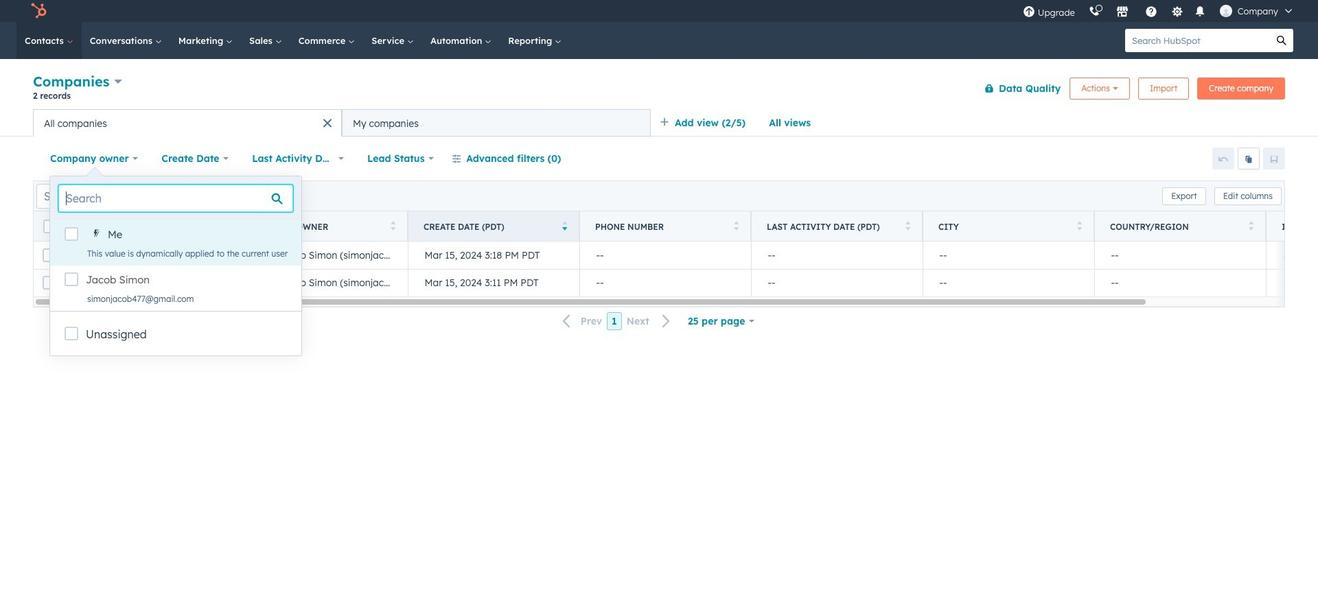 Task type: vqa. For each thing, say whether or not it's contained in the screenshot.
leftmost 'menu'
no



Task type: locate. For each thing, give the bounding box(es) containing it.
press to sort. image for first press to sort. element from the right
[[1249, 221, 1254, 230]]

descending sort. press to sort ascending. element
[[562, 221, 567, 232]]

3 press to sort. image from the left
[[905, 221, 910, 230]]

menu
[[1016, 0, 1302, 22]]

2 press to sort. image from the left
[[390, 221, 395, 230]]

1 horizontal spatial press to sort. image
[[1249, 221, 1254, 230]]

list box
[[50, 220, 302, 311]]

2 press to sort. image from the left
[[1249, 221, 1254, 230]]

3 press to sort. element from the left
[[734, 221, 739, 232]]

press to sort. image
[[219, 221, 224, 230], [390, 221, 395, 230], [905, 221, 910, 230], [1077, 221, 1082, 230]]

0 horizontal spatial press to sort. image
[[734, 221, 739, 230]]

press to sort. element
[[219, 221, 224, 232], [390, 221, 395, 232], [734, 221, 739, 232], [905, 221, 910, 232], [1077, 221, 1082, 232], [1249, 221, 1254, 232]]

Search name, phone, or domain search field
[[36, 184, 203, 208]]

press to sort. image
[[734, 221, 739, 230], [1249, 221, 1254, 230]]

1 press to sort. image from the left
[[734, 221, 739, 230]]

2 press to sort. element from the left
[[390, 221, 395, 232]]

banner
[[33, 70, 1285, 109]]

pagination navigation
[[555, 312, 679, 331]]



Task type: describe. For each thing, give the bounding box(es) containing it.
Search HubSpot search field
[[1125, 29, 1270, 52]]

5 press to sort. element from the left
[[1077, 221, 1082, 232]]

4 press to sort. image from the left
[[1077, 221, 1082, 230]]

4 press to sort. element from the left
[[905, 221, 910, 232]]

descending sort. press to sort ascending. image
[[562, 221, 567, 230]]

marketplaces image
[[1116, 6, 1129, 19]]

1 press to sort. image from the left
[[219, 221, 224, 230]]

Search search field
[[58, 185, 293, 212]]

1 press to sort. element from the left
[[219, 221, 224, 232]]

6 press to sort. element from the left
[[1249, 221, 1254, 232]]

jacob simon image
[[1220, 5, 1232, 17]]

press to sort. image for fourth press to sort. element from the right
[[734, 221, 739, 230]]



